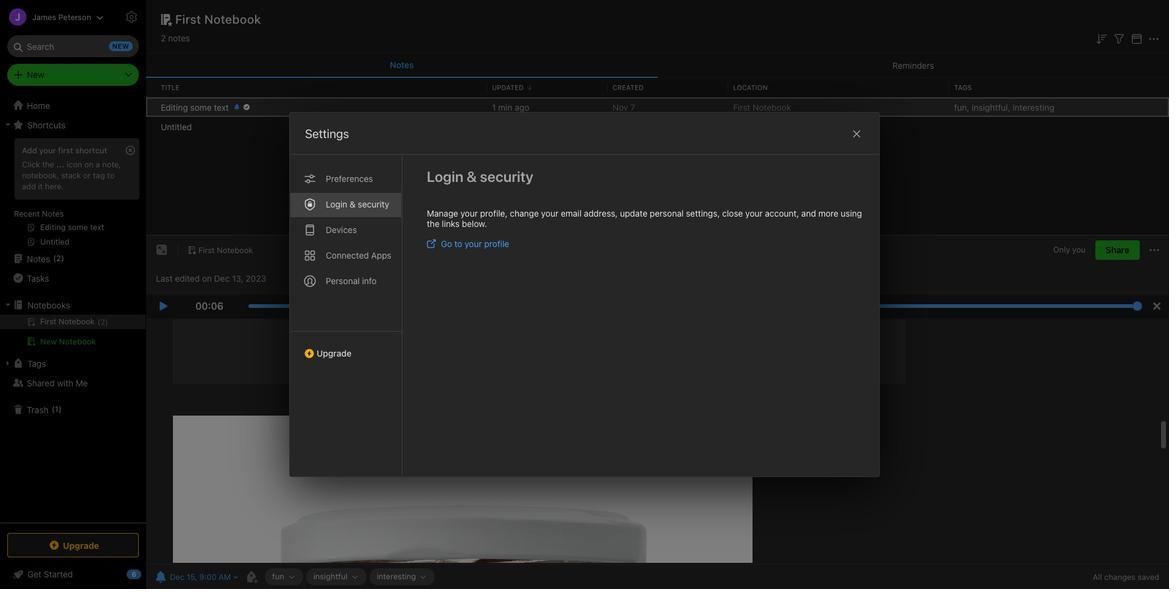 Task type: describe. For each thing, give the bounding box(es) containing it.
last edited on dec 13, 2023
[[156, 273, 266, 284]]

0 vertical spatial first
[[175, 12, 201, 26]]

settings,
[[686, 208, 720, 219]]

click the ...
[[22, 160, 64, 169]]

7
[[631, 102, 635, 112]]

manage
[[427, 208, 458, 219]]

a
[[96, 160, 100, 169]]

shortcut
[[75, 146, 107, 155]]

only you
[[1054, 245, 1086, 255]]

your right close
[[746, 208, 763, 219]]

1 horizontal spatial &
[[467, 168, 477, 185]]

1 horizontal spatial tags
[[954, 83, 972, 91]]

connected apps
[[326, 250, 392, 261]]

recent notes
[[14, 209, 64, 219]]

new notebook
[[40, 337, 96, 347]]

0 vertical spatial security
[[480, 168, 533, 185]]

your inside group
[[39, 146, 56, 155]]

your down below.
[[465, 239, 482, 249]]

untitled button
[[146, 117, 1169, 136]]

1 horizontal spatial settings
[[305, 127, 349, 141]]

interesting button
[[370, 569, 435, 586]]

tasks button
[[0, 269, 146, 288]]

first notebook inside row group
[[733, 102, 791, 112]]

note,
[[102, 160, 121, 169]]

nov 7
[[613, 102, 635, 112]]

expand tags image
[[3, 359, 13, 368]]

share
[[1106, 245, 1130, 255]]

devices
[[326, 225, 357, 235]]

share button
[[1096, 241, 1140, 260]]

1 inside row group
[[492, 102, 496, 112]]

notes
[[168, 33, 190, 43]]

fun
[[272, 572, 284, 582]]

1 vertical spatial first
[[733, 102, 751, 112]]

expand notebooks image
[[3, 300, 13, 310]]

saved
[[1138, 573, 1160, 582]]

1 vertical spatial security
[[358, 199, 389, 210]]

tab list containing preferences
[[290, 155, 403, 477]]

tag
[[93, 170, 105, 180]]

manage your profile, change your email address, update personal settings, close your account, and more using the links below.
[[427, 208, 862, 229]]

location
[[733, 83, 768, 91]]

or
[[83, 170, 91, 180]]

dec
[[214, 273, 230, 284]]

Search text field
[[16, 35, 130, 57]]

shared with me link
[[0, 373, 146, 393]]

go to your profile
[[441, 239, 509, 249]]

shortcuts
[[27, 120, 66, 130]]

( for trash
[[52, 405, 55, 414]]

change
[[510, 208, 539, 219]]

icon on a note, notebook, stack or tag to add it here.
[[22, 160, 121, 191]]

1 vertical spatial to
[[454, 239, 462, 249]]

trash
[[27, 405, 49, 415]]

first
[[58, 146, 73, 155]]

your right 'links'
[[461, 208, 478, 219]]

title
[[161, 83, 179, 91]]

with
[[57, 378, 73, 388]]

personal
[[326, 276, 360, 286]]

only
[[1054, 245, 1070, 255]]

close image
[[850, 127, 864, 141]]

2 notes
[[161, 33, 190, 43]]

apps
[[371, 250, 392, 261]]

insightful
[[314, 572, 348, 582]]

reminders
[[893, 60, 934, 70]]

it
[[38, 181, 43, 191]]

last
[[156, 273, 173, 284]]

and
[[802, 208, 816, 219]]

1 vertical spatial login & security
[[326, 199, 389, 210]]

first inside button
[[199, 245, 215, 255]]

the inside manage your profile, change your email address, update personal settings, close your account, and more using the links below.
[[427, 219, 440, 229]]

you
[[1073, 245, 1086, 255]]

icon
[[67, 160, 82, 169]]

nov
[[613, 102, 628, 112]]

settings inside tooltip
[[153, 12, 185, 21]]

personal
[[650, 208, 684, 219]]

...
[[56, 160, 64, 169]]

reminders button
[[658, 54, 1169, 78]]

0 vertical spatial upgrade button
[[290, 331, 402, 364]]

shared
[[27, 378, 55, 388]]

settings image
[[124, 10, 139, 24]]

13,
[[232, 273, 243, 284]]

00:06
[[195, 301, 224, 312]]

profile,
[[480, 208, 508, 219]]

first notebook button
[[183, 242, 257, 259]]

) for trash
[[58, 405, 62, 414]]

me
[[76, 378, 88, 388]]

upgrade for the bottommost the upgrade popup button
[[63, 541, 99, 551]]

on inside icon on a note, notebook, stack or tag to add it here.
[[84, 160, 94, 169]]

editing
[[161, 102, 188, 112]]

add tag image
[[244, 570, 259, 585]]

tree containing home
[[0, 96, 146, 523]]

notebook,
[[22, 170, 59, 180]]



Task type: locate. For each thing, give the bounding box(es) containing it.
0 vertical spatial new
[[27, 69, 44, 80]]

insightful button
[[306, 569, 366, 586]]

first up last edited on dec 13, 2023 in the top of the page
[[199, 245, 215, 255]]

row group
[[146, 97, 1169, 136]]

first notebook up dec
[[199, 245, 253, 255]]

all
[[1093, 573, 1102, 582]]

& up below.
[[467, 168, 477, 185]]

settings up "2 notes"
[[153, 12, 185, 21]]

created
[[613, 83, 644, 91]]

1 right trash
[[55, 405, 58, 414]]

1 horizontal spatial upgrade button
[[290, 331, 402, 364]]

first down location
[[733, 102, 751, 112]]

1 horizontal spatial to
[[454, 239, 462, 249]]

notes inside notes ( 2 )
[[27, 254, 50, 264]]

0 vertical spatial settings
[[153, 12, 185, 21]]

shortcuts button
[[0, 115, 146, 135]]

1 vertical spatial tab list
[[290, 155, 403, 477]]

ago
[[515, 102, 530, 112]]

links
[[442, 219, 460, 229]]

tags
[[954, 83, 972, 91], [27, 358, 46, 369]]

update
[[620, 208, 648, 219]]

your left email
[[541, 208, 559, 219]]

1 vertical spatial new
[[40, 337, 57, 347]]

0 horizontal spatial 2
[[56, 254, 61, 263]]

0 vertical spatial login
[[427, 168, 464, 185]]

( up tasks button
[[53, 254, 56, 263]]

1 vertical spatial )
[[58, 405, 62, 414]]

editing some text
[[161, 102, 229, 112]]

0 horizontal spatial settings
[[153, 12, 185, 21]]

1 vertical spatial upgrade
[[63, 541, 99, 551]]

updated
[[492, 83, 524, 91]]

first notebook down location
[[733, 102, 791, 112]]

2023
[[246, 273, 266, 284]]

0 horizontal spatial login
[[326, 199, 347, 210]]

0 vertical spatial interesting
[[1013, 102, 1055, 112]]

) inside notes ( 2 )
[[61, 254, 64, 263]]

row group containing editing some text
[[146, 97, 1169, 136]]

0 vertical spatial login & security
[[427, 168, 533, 185]]

1 horizontal spatial the
[[427, 219, 440, 229]]

1 horizontal spatial login
[[427, 168, 464, 185]]

0 vertical spatial tags
[[954, 83, 972, 91]]

1 left min at the top left of page
[[492, 102, 496, 112]]

new notebook group
[[0, 315, 146, 354]]

security
[[480, 168, 533, 185], [358, 199, 389, 210]]

1 vertical spatial settings
[[305, 127, 349, 141]]

1 vertical spatial 2
[[56, 254, 61, 263]]

tags button
[[0, 354, 146, 373]]

None search field
[[16, 35, 130, 57]]

2 inside notes ( 2 )
[[56, 254, 61, 263]]

trash ( 1 )
[[27, 405, 62, 415]]

add
[[22, 146, 37, 155]]

first
[[175, 12, 201, 26], [733, 102, 751, 112], [199, 245, 215, 255]]

1 vertical spatial (
[[52, 405, 55, 414]]

0 vertical spatial on
[[84, 160, 94, 169]]

interesting right insightful,
[[1013, 102, 1055, 112]]

0 vertical spatial 1
[[492, 102, 496, 112]]

1 vertical spatial &
[[350, 199, 356, 210]]

stack
[[61, 170, 81, 180]]

0 horizontal spatial interesting
[[377, 572, 416, 582]]

new
[[27, 69, 44, 80], [40, 337, 57, 347]]

email
[[561, 208, 582, 219]]

below.
[[462, 219, 487, 229]]

login
[[427, 168, 464, 185], [326, 199, 347, 210]]

edited
[[175, 273, 200, 284]]

2 left notes at the top left of page
[[161, 33, 166, 43]]

cell
[[0, 315, 146, 330]]

your up click the ...
[[39, 146, 56, 155]]

1 horizontal spatial on
[[202, 273, 212, 284]]

2 vertical spatial first notebook
[[199, 245, 253, 255]]

(
[[53, 254, 56, 263], [52, 405, 55, 414]]

settings tooltip
[[135, 5, 195, 29]]

group
[[0, 135, 146, 254]]

settings up preferences
[[305, 127, 349, 141]]

1 min ago
[[492, 102, 530, 112]]

new up the tags button
[[40, 337, 57, 347]]

1 vertical spatial first notebook
[[733, 102, 791, 112]]

new inside the new notebook button
[[40, 337, 57, 347]]

0 horizontal spatial 1
[[55, 405, 58, 414]]

( for notes
[[53, 254, 56, 263]]

upgrade for the top the upgrade popup button
[[317, 348, 352, 359]]

first notebook
[[175, 12, 261, 26], [733, 102, 791, 112], [199, 245, 253, 255]]

2 vertical spatial notes
[[27, 254, 50, 264]]

shared with me
[[27, 378, 88, 388]]

2 vertical spatial first
[[199, 245, 215, 255]]

personal info
[[326, 276, 377, 286]]

notes
[[390, 60, 414, 70], [42, 209, 64, 219], [27, 254, 50, 264]]

interesting inside button
[[377, 572, 416, 582]]

login up devices
[[326, 199, 347, 210]]

tree
[[0, 96, 146, 523]]

security down preferences
[[358, 199, 389, 210]]

more
[[819, 208, 839, 219]]

to inside icon on a note, notebook, stack or tag to add it here.
[[107, 170, 115, 180]]

0 horizontal spatial to
[[107, 170, 115, 180]]

2 up tasks button
[[56, 254, 61, 263]]

go to your profile button
[[427, 239, 509, 249]]

1 vertical spatial interesting
[[377, 572, 416, 582]]

new inside new popup button
[[27, 69, 44, 80]]

0 vertical spatial (
[[53, 254, 56, 263]]

first notebook up notes at the top left of page
[[175, 12, 261, 26]]

0 vertical spatial notes
[[390, 60, 414, 70]]

notes for notes
[[390, 60, 414, 70]]

notebook inside button
[[217, 245, 253, 255]]

the left 'links'
[[427, 219, 440, 229]]

0 horizontal spatial on
[[84, 160, 94, 169]]

0 vertical spatial tab list
[[146, 54, 1169, 78]]

login & security
[[427, 168, 533, 185], [326, 199, 389, 210]]

notebook inside button
[[59, 337, 96, 347]]

account,
[[765, 208, 799, 219]]

fun,
[[954, 102, 970, 112]]

interesting
[[1013, 102, 1055, 112], [377, 572, 416, 582]]

the left ...
[[42, 160, 54, 169]]

) up tasks button
[[61, 254, 64, 263]]

1 vertical spatial 1
[[55, 405, 58, 414]]

0 horizontal spatial upgrade button
[[7, 534, 139, 558]]

0 vertical spatial the
[[42, 160, 54, 169]]

on
[[84, 160, 94, 169], [202, 273, 212, 284]]

1 horizontal spatial login & security
[[427, 168, 533, 185]]

0 horizontal spatial the
[[42, 160, 54, 169]]

note window element
[[146, 236, 1169, 590]]

profile
[[484, 239, 509, 249]]

( inside notes ( 2 )
[[53, 254, 56, 263]]

0 horizontal spatial upgrade
[[63, 541, 99, 551]]

login up manage
[[427, 168, 464, 185]]

home
[[27, 100, 50, 111]]

add
[[22, 181, 36, 191]]

notes button
[[146, 54, 658, 78]]

min
[[498, 102, 513, 112]]

0 vertical spatial )
[[61, 254, 64, 263]]

notes inside group
[[42, 209, 64, 219]]

new up home
[[27, 69, 44, 80]]

info
[[362, 276, 377, 286]]

fun button
[[265, 569, 303, 586]]

new for new notebook
[[40, 337, 57, 347]]

1
[[492, 102, 496, 112], [55, 405, 58, 414]]

home link
[[0, 96, 146, 115]]

tab list
[[146, 54, 1169, 78], [290, 155, 403, 477]]

tags up shared
[[27, 358, 46, 369]]

1 horizontal spatial interesting
[[1013, 102, 1055, 112]]

( inside trash ( 1 )
[[52, 405, 55, 414]]

some
[[190, 102, 212, 112]]

0 horizontal spatial tags
[[27, 358, 46, 369]]

the inside group
[[42, 160, 54, 169]]

1 vertical spatial on
[[202, 273, 212, 284]]

connected
[[326, 250, 369, 261]]

Note Editor text field
[[146, 319, 1169, 565]]

) inside trash ( 1 )
[[58, 405, 62, 414]]

preferences
[[326, 174, 373, 184]]

0 vertical spatial &
[[467, 168, 477, 185]]

0 vertical spatial first notebook
[[175, 12, 261, 26]]

notes for notes ( 2 )
[[27, 254, 50, 264]]

on left a
[[84, 160, 94, 169]]

tab list containing notes
[[146, 54, 1169, 78]]

text
[[214, 102, 229, 112]]

to down note,
[[107, 170, 115, 180]]

first notebook inside button
[[199, 245, 253, 255]]

0 horizontal spatial security
[[358, 199, 389, 210]]

on left dec
[[202, 273, 212, 284]]

& down preferences
[[350, 199, 356, 210]]

tasks
[[27, 273, 49, 284]]

here.
[[45, 181, 64, 191]]

( right trash
[[52, 405, 55, 414]]

group containing add your first shortcut
[[0, 135, 146, 254]]

on inside note window element
[[202, 273, 212, 284]]

changes
[[1105, 573, 1136, 582]]

1 vertical spatial notes
[[42, 209, 64, 219]]

interesting inside row group
[[1013, 102, 1055, 112]]

&
[[467, 168, 477, 185], [350, 199, 356, 210]]

1 vertical spatial upgrade button
[[7, 534, 139, 558]]

2
[[161, 33, 166, 43], [56, 254, 61, 263]]

address,
[[584, 208, 618, 219]]

notes inside button
[[390, 60, 414, 70]]

new button
[[7, 64, 139, 86]]

fun, insightful, interesting
[[954, 102, 1055, 112]]

) right trash
[[58, 405, 62, 414]]

0 vertical spatial upgrade
[[317, 348, 352, 359]]

1 horizontal spatial 1
[[492, 102, 496, 112]]

)
[[61, 254, 64, 263], [58, 405, 62, 414]]

insightful,
[[972, 102, 1011, 112]]

0 vertical spatial to
[[107, 170, 115, 180]]

settings
[[153, 12, 185, 21], [305, 127, 349, 141]]

the
[[42, 160, 54, 169], [427, 219, 440, 229]]

expand note image
[[155, 243, 169, 258]]

1 vertical spatial login
[[326, 199, 347, 210]]

using
[[841, 208, 862, 219]]

security up 'profile,'
[[480, 168, 533, 185]]

) for notes
[[61, 254, 64, 263]]

add your first shortcut
[[22, 146, 107, 155]]

0 horizontal spatial &
[[350, 199, 356, 210]]

interesting right insightful button
[[377, 572, 416, 582]]

tags up fun,
[[954, 83, 972, 91]]

1 vertical spatial the
[[427, 219, 440, 229]]

0 vertical spatial 2
[[161, 33, 166, 43]]

1 horizontal spatial upgrade
[[317, 348, 352, 359]]

first up notes at the top left of page
[[175, 12, 201, 26]]

untitled
[[161, 122, 192, 132]]

new notebook button
[[0, 334, 146, 349]]

to right go at the left top of the page
[[454, 239, 462, 249]]

close
[[722, 208, 743, 219]]

0 horizontal spatial login & security
[[326, 199, 389, 210]]

1 inside trash ( 1 )
[[55, 405, 58, 414]]

upgrade
[[317, 348, 352, 359], [63, 541, 99, 551]]

login & security up 'profile,'
[[427, 168, 533, 185]]

1 horizontal spatial 2
[[161, 33, 166, 43]]

notes ( 2 )
[[27, 254, 64, 264]]

1 horizontal spatial security
[[480, 168, 533, 185]]

1 vertical spatial tags
[[27, 358, 46, 369]]

upgrade button
[[290, 331, 402, 364], [7, 534, 139, 558]]

tags inside button
[[27, 358, 46, 369]]

new for new
[[27, 69, 44, 80]]

login & security down preferences
[[326, 199, 389, 210]]

all changes saved
[[1093, 573, 1160, 582]]



Task type: vqa. For each thing, say whether or not it's contained in the screenshot.
tab list containing Preferences
yes



